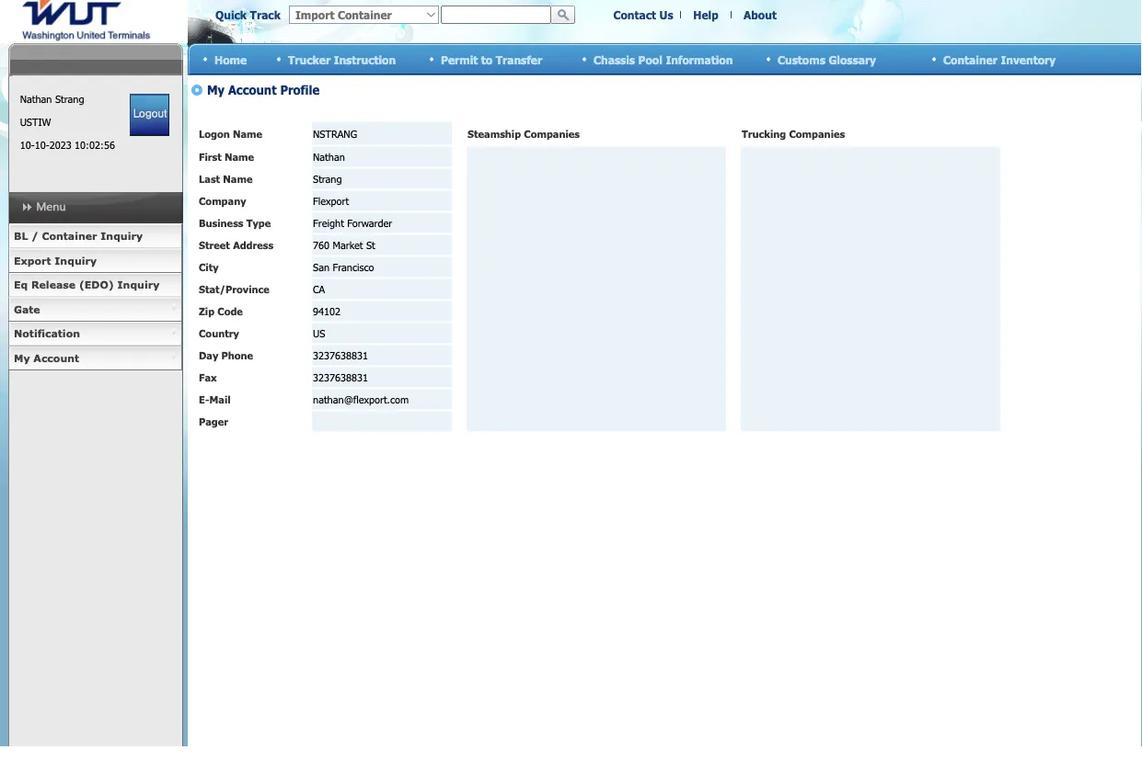 Task type: describe. For each thing, give the bounding box(es) containing it.
2023
[[49, 139, 71, 151]]

quick
[[215, 8, 247, 21]]

track
[[250, 8, 281, 21]]

inquiry inside export inquiry link
[[55, 254, 97, 267]]

inquiry for (edo)
[[117, 279, 160, 291]]

pool
[[638, 53, 662, 66]]

us
[[659, 8, 673, 21]]

about link
[[744, 8, 777, 21]]

home
[[214, 53, 247, 66]]

glossary
[[829, 53, 876, 66]]

eq release (edo) inquiry
[[14, 279, 160, 291]]

to
[[481, 53, 492, 66]]

my account
[[14, 352, 79, 364]]

export inquiry
[[14, 254, 97, 267]]

customs glossary
[[778, 53, 876, 66]]

information
[[666, 53, 733, 66]]

my
[[14, 352, 30, 364]]

container inventory
[[943, 53, 1056, 66]]

account
[[33, 352, 79, 364]]

10:02:56
[[75, 139, 115, 151]]

instruction
[[334, 53, 396, 66]]

customs
[[778, 53, 825, 66]]

quick track
[[215, 8, 281, 21]]

/
[[31, 230, 38, 242]]

trucker instruction
[[288, 53, 396, 66]]

bl / container inquiry
[[14, 230, 143, 242]]

10-10-2023 10:02:56
[[20, 139, 115, 151]]

bl / container inquiry link
[[8, 225, 182, 249]]

trucker
[[288, 53, 330, 66]]

release
[[31, 279, 76, 291]]

chassis pool information
[[594, 53, 733, 66]]

notification
[[14, 328, 80, 340]]

about
[[744, 8, 777, 21]]

my account link
[[8, 346, 182, 371]]

nathan strang
[[20, 93, 84, 105]]

transfer
[[496, 53, 542, 66]]



Task type: locate. For each thing, give the bounding box(es) containing it.
inquiry right (edo) on the left top of page
[[117, 279, 160, 291]]

ustiw
[[20, 116, 51, 128]]

(edo)
[[79, 279, 114, 291]]

permit
[[441, 53, 478, 66]]

container
[[943, 53, 997, 66], [42, 230, 97, 242]]

2 10- from the left
[[35, 139, 49, 151]]

eq
[[14, 279, 28, 291]]

eq release (edo) inquiry link
[[8, 273, 182, 298]]

2 vertical spatial inquiry
[[117, 279, 160, 291]]

None text field
[[441, 6, 551, 24]]

inventory
[[1001, 53, 1056, 66]]

help
[[693, 8, 718, 21]]

gate link
[[8, 298, 182, 322]]

export inquiry link
[[8, 249, 182, 273]]

10-
[[20, 139, 35, 151], [35, 139, 49, 151]]

inquiry up export inquiry link
[[101, 230, 143, 242]]

export
[[14, 254, 51, 267]]

1 vertical spatial container
[[42, 230, 97, 242]]

0 vertical spatial container
[[943, 53, 997, 66]]

chassis
[[594, 53, 635, 66]]

inquiry inside eq release (edo) inquiry "link"
[[117, 279, 160, 291]]

1 vertical spatial inquiry
[[55, 254, 97, 267]]

container inside bl / container inquiry link
[[42, 230, 97, 242]]

0 horizontal spatial container
[[42, 230, 97, 242]]

container left inventory
[[943, 53, 997, 66]]

inquiry
[[101, 230, 143, 242], [55, 254, 97, 267], [117, 279, 160, 291]]

permit to transfer
[[441, 53, 542, 66]]

1 10- from the left
[[20, 139, 35, 151]]

gate
[[14, 303, 40, 316]]

contact us link
[[613, 8, 673, 21]]

container up export inquiry
[[42, 230, 97, 242]]

help link
[[693, 8, 718, 21]]

1 horizontal spatial container
[[943, 53, 997, 66]]

nathan
[[20, 93, 52, 105]]

login image
[[130, 94, 170, 136]]

notification link
[[8, 322, 182, 346]]

contact us
[[613, 8, 673, 21]]

bl
[[14, 230, 28, 242]]

strang
[[55, 93, 84, 105]]

inquiry down bl / container inquiry
[[55, 254, 97, 267]]

inquiry inside bl / container inquiry link
[[101, 230, 143, 242]]

contact
[[613, 8, 656, 21]]

inquiry for container
[[101, 230, 143, 242]]

0 vertical spatial inquiry
[[101, 230, 143, 242]]



Task type: vqa. For each thing, say whether or not it's contained in the screenshot.
04-
no



